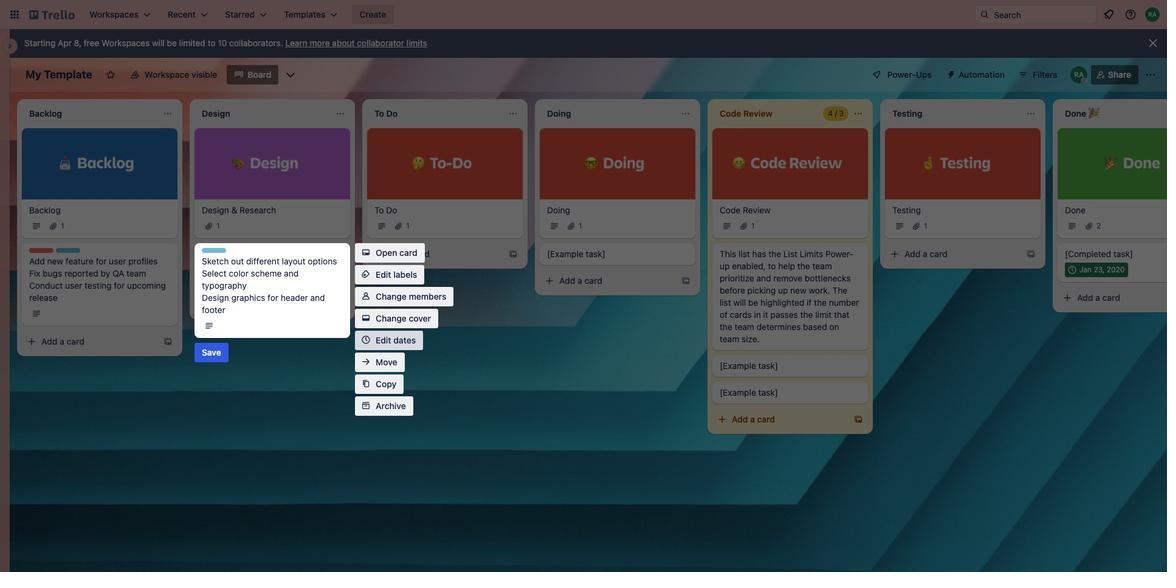 Task type: vqa. For each thing, say whether or not it's contained in the screenshot.
Forms
no



Task type: describe. For each thing, give the bounding box(es) containing it.
Jan 23, 2020 checkbox
[[1065, 262, 1129, 277]]

change members
[[376, 291, 447, 302]]

the
[[833, 285, 848, 295]]

0 vertical spatial user
[[109, 256, 126, 266]]

if
[[807, 297, 812, 307]]

to do link
[[375, 204, 516, 216]]

members
[[409, 291, 447, 302]]

that
[[834, 309, 850, 320]]

to do
[[375, 205, 397, 215]]

this
[[720, 248, 736, 259]]

move
[[376, 357, 397, 367]]

edit dates button
[[355, 331, 423, 350]]

power- inside button
[[888, 69, 916, 80]]

open information menu image
[[1125, 9, 1137, 21]]

design & research link
[[202, 204, 343, 216]]

1 for doing
[[579, 221, 582, 230]]

feature
[[66, 256, 93, 266]]

1 vertical spatial [example task] link
[[720, 360, 861, 372]]

template
[[44, 68, 92, 81]]

Search field
[[990, 5, 1096, 24]]

1 for testing
[[924, 221, 928, 230]]

open
[[376, 247, 397, 258]]

qa
[[112, 268, 124, 278]]

edit card image
[[334, 248, 344, 258]]

on
[[830, 321, 839, 332]]

1 for to do
[[406, 221, 410, 230]]

about
[[332, 38, 355, 48]]

create from template… image for code review
[[854, 414, 863, 424]]

[example task with designs]
[[202, 256, 312, 266]]

customize views image
[[285, 69, 297, 81]]

show menu image
[[1145, 69, 1157, 81]]

2 color: sky, title: none image from the top
[[202, 248, 226, 253]]

color: red, title: none image
[[29, 248, 54, 253]]

automation button
[[942, 65, 1012, 85]]

release
[[29, 292, 58, 303]]

4 / 3
[[828, 109, 844, 118]]

star or unstar board image
[[106, 70, 115, 80]]

this list has the list limits power- up enabled, to help the team prioritize and remove bottlenecks before picking up new work. the list will be highlighted if the number of cards in it passes the limit that the team determines based on team size.
[[720, 248, 859, 344]]

edit labels
[[376, 269, 417, 280]]

team left "size."
[[720, 334, 740, 344]]

based
[[803, 321, 827, 332]]

to inside this list has the list limits power- up enabled, to help the team prioritize and remove bottlenecks before picking up new work. the list will be highlighted if the number of cards in it passes the limit that the team determines based on team size.
[[768, 261, 776, 271]]

[completed task]
[[1065, 248, 1133, 259]]

edit labels button
[[355, 265, 425, 285]]

of
[[720, 309, 728, 320]]

team inside add new feature for user profiles fix bugs reported by qa team conduct user testing for upcoming release
[[127, 268, 146, 278]]

cover
[[409, 313, 431, 323]]

workspace
[[145, 69, 189, 80]]

before
[[720, 285, 745, 295]]

and
[[757, 273, 771, 283]]

create from template… image for backlog
[[163, 337, 173, 346]]

2 vertical spatial [example task] link
[[720, 386, 861, 399]]

board
[[248, 69, 271, 80]]

10
[[218, 38, 227, 48]]

search image
[[980, 10, 990, 19]]

the down of
[[720, 321, 733, 332]]

2 1 from the left
[[216, 221, 220, 230]]

collaborators.
[[229, 38, 283, 48]]

4
[[828, 109, 833, 118]]

0 vertical spatial [example task]
[[547, 248, 606, 259]]

8,
[[74, 38, 81, 48]]

copy button
[[355, 375, 404, 394]]

with
[[259, 256, 276, 266]]

[example task with designs] link
[[202, 255, 343, 267]]

collaborator
[[357, 38, 404, 48]]

doing
[[547, 205, 570, 215]]

workspace visible
[[145, 69, 217, 80]]

2020
[[1107, 265, 1125, 274]]

doing link
[[547, 204, 688, 216]]

limits
[[800, 248, 823, 259]]

limit
[[816, 309, 832, 320]]

jan
[[1080, 265, 1092, 274]]

2 vertical spatial [example task]
[[720, 387, 778, 397]]

determines
[[757, 321, 801, 332]]

open card
[[376, 247, 417, 258]]

create
[[360, 9, 386, 19]]

has
[[752, 248, 766, 259]]

power- inside this list has the list limits power- up enabled, to help the team prioritize and remove bottlenecks before picking up new work. the list will be highlighted if the number of cards in it passes the limit that the team determines based on team size.
[[826, 248, 854, 259]]

this list has the list limits power- up enabled, to help the team prioritize and remove bottlenecks before picking up new work. the list will be highlighted if the number of cards in it passes the limit that the team determines based on team size. link
[[720, 248, 861, 345]]

the down limits
[[798, 261, 810, 271]]

share button
[[1091, 65, 1139, 85]]

to
[[375, 205, 384, 215]]

0 horizontal spatial to
[[208, 38, 216, 48]]

0 vertical spatial [example task] link
[[547, 248, 688, 260]]

by
[[101, 268, 110, 278]]

filters button
[[1015, 65, 1061, 85]]

backlog
[[29, 205, 61, 215]]

passes
[[771, 309, 798, 320]]

highlighted
[[761, 297, 805, 307]]

my
[[26, 68, 41, 81]]

primary element
[[0, 0, 1167, 29]]

testing
[[85, 280, 112, 290]]

be inside this list has the list limits power- up enabled, to help the team prioritize and remove bottlenecks before picking up new work. the list will be highlighted if the number of cards in it passes the limit that the team determines based on team size.
[[749, 297, 758, 307]]

change cover
[[376, 313, 431, 323]]

filters
[[1033, 69, 1058, 80]]

cards
[[730, 309, 752, 320]]

designs]
[[278, 256, 312, 266]]

&
[[231, 205, 237, 215]]

learn more about collaborator limits link
[[286, 38, 427, 48]]

board link
[[227, 65, 279, 85]]

conduct
[[29, 280, 63, 290]]

[completed task] link
[[1065, 248, 1167, 260]]

remove
[[774, 273, 803, 283]]

0 horizontal spatial will
[[152, 38, 165, 48]]

1 vertical spatial [example task]
[[720, 360, 778, 371]]

add inside add new feature for user profiles fix bugs reported by qa team conduct user testing for upcoming release
[[29, 256, 45, 266]]

team down cards
[[735, 321, 755, 332]]



Task type: locate. For each thing, give the bounding box(es) containing it.
color: sky, title: none image
[[202, 248, 226, 253], [202, 248, 226, 253]]

code review
[[720, 205, 771, 215]]

research
[[240, 205, 276, 215]]

save
[[202, 347, 221, 358]]

edit dates
[[376, 335, 416, 345]]

1 vertical spatial edit
[[376, 335, 391, 345]]

it
[[763, 309, 768, 320]]

1 horizontal spatial power-
[[888, 69, 916, 80]]

1 horizontal spatial will
[[734, 297, 746, 307]]

to up and
[[768, 261, 776, 271]]

new inside this list has the list limits power- up enabled, to help the team prioritize and remove bottlenecks before picking up new work. the list will be highlighted if the number of cards in it passes the limit that the team determines based on team size.
[[791, 285, 807, 295]]

list up of
[[720, 297, 731, 307]]

1 vertical spatial user
[[65, 280, 82, 290]]

will right workspaces on the left of the page
[[152, 38, 165, 48]]

5 1 from the left
[[752, 221, 755, 230]]

up down this
[[720, 261, 730, 271]]

dates
[[394, 335, 416, 345]]

power-ups
[[888, 69, 932, 80]]

1 edit from the top
[[376, 269, 391, 280]]

team
[[813, 261, 832, 271], [127, 268, 146, 278], [735, 321, 755, 332], [720, 334, 740, 344]]

add
[[387, 248, 403, 259], [905, 248, 921, 259], [29, 256, 45, 266], [559, 275, 575, 286], [1077, 292, 1093, 303], [214, 300, 230, 310], [41, 336, 57, 346], [732, 414, 748, 424]]

3
[[839, 109, 844, 118]]

to
[[208, 38, 216, 48], [768, 261, 776, 271]]

starting apr 8, free workspaces will be limited to 10 collaborators. learn more about collaborator limits
[[24, 38, 427, 48]]

Sketch out different layout options Select color scheme and typography Design graphics for header and footer text field
[[202, 255, 343, 316]]

new up bugs
[[47, 256, 63, 266]]

do
[[386, 205, 397, 215]]

0 vertical spatial new
[[47, 256, 63, 266]]

add new feature for user profiles fix bugs reported by qa team conduct user testing for upcoming release
[[29, 256, 166, 303]]

help
[[778, 261, 795, 271]]

1 vertical spatial list
[[720, 297, 731, 307]]

new down remove
[[791, 285, 807, 295]]

0 vertical spatial will
[[152, 38, 165, 48]]

work.
[[809, 285, 830, 295]]

1 vertical spatial change
[[376, 313, 407, 323]]

the right if
[[814, 297, 827, 307]]

0 vertical spatial change
[[376, 291, 407, 302]]

1 vertical spatial for
[[114, 280, 125, 290]]

edit inside button
[[376, 335, 391, 345]]

will
[[152, 38, 165, 48], [734, 297, 746, 307]]

1 for code review
[[752, 221, 755, 230]]

0 vertical spatial up
[[720, 261, 730, 271]]

design & research
[[202, 205, 276, 215]]

free
[[84, 38, 99, 48]]

0 horizontal spatial up
[[720, 261, 730, 271]]

apr
[[58, 38, 72, 48]]

for up by
[[96, 256, 107, 266]]

3 1 from the left
[[406, 221, 410, 230]]

user
[[109, 256, 126, 266], [65, 280, 82, 290]]

1 horizontal spatial for
[[114, 280, 125, 290]]

add a card button
[[367, 244, 501, 264], [885, 244, 1019, 264], [540, 271, 674, 290], [1058, 288, 1167, 307], [195, 295, 328, 315], [22, 332, 156, 351], [713, 410, 846, 429]]

edit for edit dates
[[376, 335, 391, 345]]

[example task]
[[547, 248, 606, 259], [720, 360, 778, 371], [720, 387, 778, 397]]

change up edit dates button
[[376, 313, 407, 323]]

visible
[[192, 69, 217, 80]]

share
[[1108, 69, 1132, 80]]

will up cards
[[734, 297, 746, 307]]

1 down testing "link"
[[924, 221, 928, 230]]

0 vertical spatial for
[[96, 256, 107, 266]]

will inside this list has the list limits power- up enabled, to help the team prioritize and remove bottlenecks before picking up new work. the list will be highlighted if the number of cards in it passes the limit that the team determines based on team size.
[[734, 297, 746, 307]]

jan 23, 2020
[[1080, 265, 1125, 274]]

0 horizontal spatial new
[[47, 256, 63, 266]]

1 for backlog
[[61, 221, 64, 230]]

fix
[[29, 268, 40, 278]]

1
[[61, 221, 64, 230], [216, 221, 220, 230], [406, 221, 410, 230], [579, 221, 582, 230], [752, 221, 755, 230], [924, 221, 928, 230]]

prioritize
[[720, 273, 754, 283]]

be up in
[[749, 297, 758, 307]]

1 vertical spatial be
[[749, 297, 758, 307]]

add new feature for user profiles fix bugs reported by qa team conduct user testing for upcoming release link
[[29, 255, 170, 304]]

number
[[829, 297, 859, 307]]

bugs
[[43, 268, 62, 278]]

0 horizontal spatial user
[[65, 280, 82, 290]]

0 vertical spatial edit
[[376, 269, 391, 280]]

more
[[310, 38, 330, 48]]

1 1 from the left
[[61, 221, 64, 230]]

testing
[[893, 205, 921, 215]]

1 horizontal spatial be
[[749, 297, 758, 307]]

the down if
[[801, 309, 813, 320]]

change cover button
[[355, 309, 438, 328]]

user up qa
[[109, 256, 126, 266]]

0 vertical spatial list
[[739, 248, 750, 259]]

limits
[[407, 38, 427, 48]]

team up bottlenecks
[[813, 261, 832, 271]]

ruby anderson (rubyanderson7) image
[[1145, 7, 1160, 22]]

profiles
[[128, 256, 158, 266]]

create button
[[352, 5, 394, 24]]

[example
[[547, 248, 584, 259], [202, 256, 238, 266], [720, 360, 756, 371], [720, 387, 756, 397]]

1 up open card
[[406, 221, 410, 230]]

0 horizontal spatial for
[[96, 256, 107, 266]]

1 vertical spatial up
[[778, 285, 788, 295]]

open card link
[[355, 243, 425, 263]]

edit left the dates
[[376, 335, 391, 345]]

new inside add new feature for user profiles fix bugs reported by qa team conduct user testing for upcoming release
[[47, 256, 63, 266]]

edit inside "button"
[[376, 269, 391, 280]]

list up enabled,
[[739, 248, 750, 259]]

1 color: sky, title: none image from the top
[[202, 248, 226, 253]]

power-ups button
[[863, 65, 939, 85]]

labels
[[394, 269, 417, 280]]

ruby anderson (rubyanderson7) image
[[1071, 66, 1088, 83]]

0 notifications image
[[1102, 7, 1116, 22]]

0 vertical spatial power-
[[888, 69, 916, 80]]

task]
[[586, 248, 606, 259], [1114, 248, 1133, 259], [759, 360, 778, 371], [759, 387, 778, 397]]

change
[[376, 291, 407, 302], [376, 313, 407, 323]]

1 down doing "link"
[[579, 221, 582, 230]]

change members button
[[355, 287, 454, 306]]

0 horizontal spatial list
[[720, 297, 731, 307]]

1 vertical spatial to
[[768, 261, 776, 271]]

2
[[1097, 221, 1101, 230]]

review
[[743, 205, 771, 215]]

reported
[[64, 268, 98, 278]]

learn
[[286, 38, 308, 48]]

change down 'edit labels' "button"
[[376, 291, 407, 302]]

testing link
[[893, 204, 1034, 216]]

2 edit from the top
[[376, 335, 391, 345]]

create from template… image for doing
[[681, 276, 691, 286]]

move button
[[355, 353, 405, 372]]

1 down design
[[216, 221, 220, 230]]

1 horizontal spatial user
[[109, 256, 126, 266]]

1 vertical spatial power-
[[826, 248, 854, 259]]

1 vertical spatial new
[[791, 285, 807, 295]]

0 vertical spatial to
[[208, 38, 216, 48]]

in
[[754, 309, 761, 320]]

1 horizontal spatial new
[[791, 285, 807, 295]]

create from template… image
[[508, 249, 518, 259], [1026, 249, 1036, 259], [681, 276, 691, 286], [163, 337, 173, 346], [854, 414, 863, 424]]

0 vertical spatial be
[[167, 38, 177, 48]]

my template
[[26, 68, 92, 81]]

1 horizontal spatial up
[[778, 285, 788, 295]]

to left 10
[[208, 38, 216, 48]]

user down reported
[[65, 280, 82, 290]]

1 down review
[[752, 221, 755, 230]]

the
[[769, 248, 781, 259], [798, 261, 810, 271], [814, 297, 827, 307], [801, 309, 813, 320], [720, 321, 733, 332]]

change for change cover
[[376, 313, 407, 323]]

new
[[47, 256, 63, 266], [791, 285, 807, 295]]

workspaces
[[102, 38, 150, 48]]

1 change from the top
[[376, 291, 407, 302]]

done link
[[1065, 204, 1167, 216]]

for down qa
[[114, 280, 125, 290]]

1 horizontal spatial to
[[768, 261, 776, 271]]

6 1 from the left
[[924, 221, 928, 230]]

0 horizontal spatial be
[[167, 38, 177, 48]]

enabled,
[[732, 261, 766, 271]]

1 up color: sky, title: none icon
[[61, 221, 64, 230]]

1 vertical spatial will
[[734, 297, 746, 307]]

copy
[[376, 379, 397, 389]]

color: sky, title: none image
[[56, 248, 80, 253]]

2 change from the top
[[376, 313, 407, 323]]

team down profiles
[[127, 268, 146, 278]]

0 horizontal spatial power-
[[826, 248, 854, 259]]

the right has
[[769, 248, 781, 259]]

1 horizontal spatial list
[[739, 248, 750, 259]]

archive button
[[355, 396, 413, 416]]

workspace visible button
[[123, 65, 225, 85]]

change for change members
[[376, 291, 407, 302]]

Board name text field
[[19, 65, 98, 85]]

limited
[[179, 38, 205, 48]]

edit for edit labels
[[376, 269, 391, 280]]

size.
[[742, 334, 760, 344]]

be left limited
[[167, 38, 177, 48]]

edit left labels
[[376, 269, 391, 280]]

power-
[[888, 69, 916, 80], [826, 248, 854, 259]]

up up "highlighted"
[[778, 285, 788, 295]]

design
[[202, 205, 229, 215]]

4 1 from the left
[[579, 221, 582, 230]]

archive
[[376, 401, 406, 411]]



